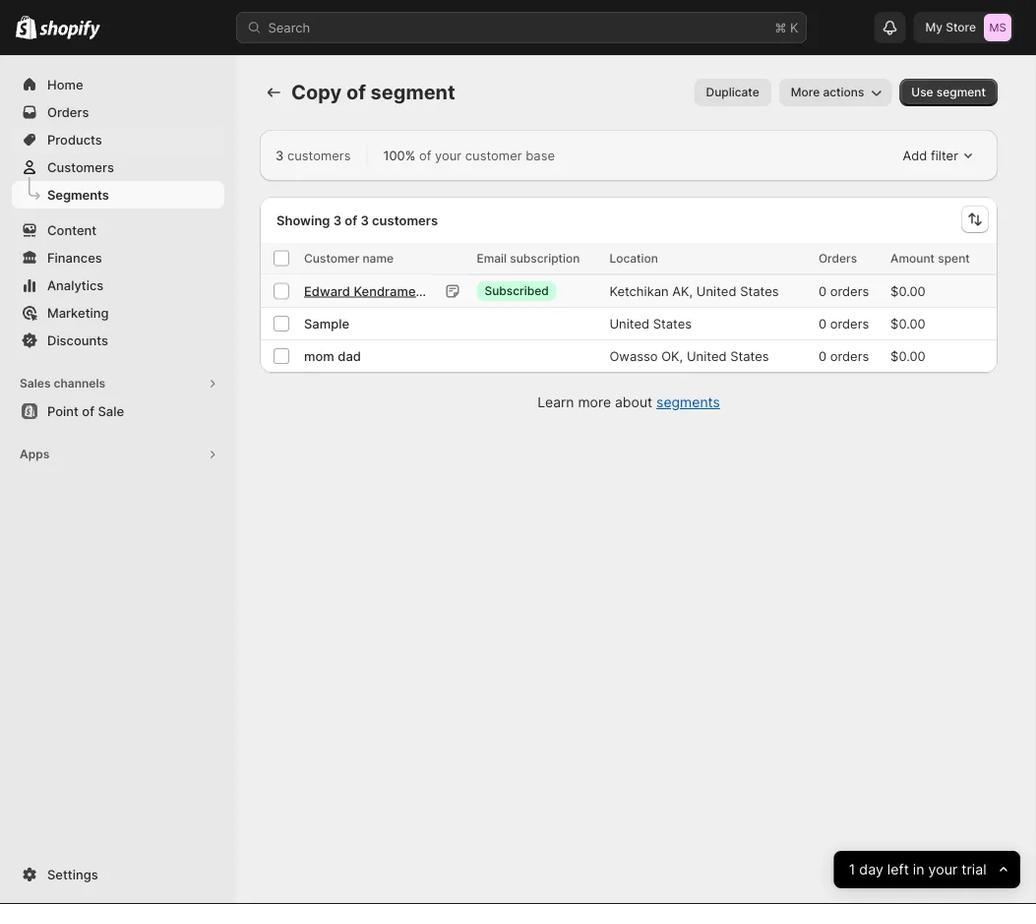 Task type: vqa. For each thing, say whether or not it's contained in the screenshot.
the leftmost 3
yes



Task type: describe. For each thing, give the bounding box(es) containing it.
your inside dropdown button
[[929, 862, 958, 879]]

more actions button
[[779, 79, 892, 106]]

ketchikan
[[610, 283, 669, 299]]

settings
[[47, 867, 98, 883]]

edward
[[304, 283, 350, 299]]

more
[[791, 85, 820, 99]]

finances link
[[12, 244, 224, 272]]

more
[[578, 394, 611, 411]]

3 customers
[[276, 148, 351, 163]]

copy of segment
[[291, 80, 456, 104]]

segments link
[[657, 394, 720, 411]]

use segment
[[912, 85, 986, 99]]

ak,
[[673, 283, 693, 299]]

segment inside button
[[937, 85, 986, 99]]

1 day left in your trial button
[[834, 852, 1021, 889]]

$0.00 for united states
[[891, 316, 926, 331]]

⌘
[[775, 20, 787, 35]]

0 horizontal spatial your
[[435, 148, 462, 163]]

0 horizontal spatial customers
[[287, 148, 351, 163]]

segments link
[[12, 181, 224, 209]]

1
[[849, 862, 856, 879]]

edward kendramedoanderondosen
[[304, 283, 520, 299]]

point
[[47, 404, 79, 419]]

filter
[[931, 148, 959, 163]]

subscribed
[[485, 284, 549, 298]]

shopify image
[[40, 20, 101, 40]]

united for ok,
[[687, 348, 727, 364]]

in
[[914, 862, 925, 879]]

sample link
[[304, 314, 350, 334]]

amount
[[891, 251, 935, 265]]

orders for owasso ok, united states
[[831, 348, 870, 364]]

1 vertical spatial states
[[653, 316, 692, 331]]

1 day left in your trial
[[849, 862, 987, 879]]

sample
[[304, 316, 350, 331]]

home link
[[12, 71, 224, 98]]

analytics
[[47, 278, 104, 293]]

search
[[268, 20, 310, 35]]

content link
[[12, 217, 224, 244]]

customers
[[47, 159, 114, 175]]

mom dad link
[[304, 347, 361, 366]]

point of sale link
[[12, 398, 224, 425]]

channels
[[54, 377, 105, 391]]

point of sale button
[[0, 398, 236, 425]]

base
[[526, 148, 555, 163]]

states for owasso ok, united states
[[731, 348, 769, 364]]

sale
[[98, 404, 124, 419]]

more actions
[[791, 85, 865, 99]]

sales channels button
[[12, 370, 224, 398]]

0 for united states
[[819, 316, 827, 331]]

$0.00 for owasso ok, united states
[[891, 348, 926, 364]]

orders link
[[12, 98, 224, 126]]

ketchikan ak, united states
[[610, 283, 779, 299]]

owasso
[[610, 348, 658, 364]]

store
[[946, 20, 977, 34]]

my
[[926, 20, 943, 34]]

learn
[[538, 394, 574, 411]]

united states
[[610, 316, 692, 331]]

owasso ok, united states
[[610, 348, 769, 364]]

showing
[[277, 212, 330, 228]]

discounts
[[47, 333, 108, 348]]

apps
[[20, 447, 49, 462]]

products
[[47, 132, 102, 147]]

duplicate button
[[695, 79, 772, 106]]

use
[[912, 85, 934, 99]]

dad
[[338, 348, 361, 364]]

finances
[[47, 250, 102, 265]]

discounts link
[[12, 327, 224, 354]]

trial
[[962, 862, 987, 879]]

customer name
[[304, 251, 394, 265]]

shopify image
[[16, 15, 37, 39]]

0 orders for owasso ok, united states
[[819, 348, 870, 364]]

email
[[477, 251, 507, 265]]

about
[[615, 394, 653, 411]]

segments
[[657, 394, 720, 411]]

content
[[47, 222, 97, 238]]



Task type: locate. For each thing, give the bounding box(es) containing it.
1 vertical spatial orders
[[819, 251, 858, 265]]

3 right showing on the top left of the page
[[333, 212, 342, 228]]

k
[[791, 20, 799, 35]]

1 vertical spatial $0.00
[[891, 316, 926, 331]]

states right the ok,
[[731, 348, 769, 364]]

of right 100%
[[419, 148, 432, 163]]

0 vertical spatial orders
[[831, 283, 870, 299]]

mom dad
[[304, 348, 361, 364]]

segments
[[47, 187, 109, 202]]

2 vertical spatial orders
[[831, 348, 870, 364]]

3 0 from the top
[[819, 348, 827, 364]]

spent
[[938, 251, 970, 265]]

customers
[[287, 148, 351, 163], [372, 212, 438, 228]]

name
[[363, 251, 394, 265]]

add filter button
[[895, 142, 982, 169]]

0 horizontal spatial orders
[[47, 104, 89, 120]]

of for sale
[[82, 404, 94, 419]]

2 orders from the top
[[831, 316, 870, 331]]

0 horizontal spatial segment
[[371, 80, 456, 104]]

1 vertical spatial orders
[[831, 316, 870, 331]]

of
[[346, 80, 366, 104], [419, 148, 432, 163], [345, 212, 358, 228], [82, 404, 94, 419]]

learn more about segments
[[538, 394, 720, 411]]

duplicate
[[706, 85, 760, 99]]

united up owasso
[[610, 316, 650, 331]]

customer
[[465, 148, 522, 163]]

orders down home
[[47, 104, 89, 120]]

states up the ok,
[[653, 316, 692, 331]]

location
[[610, 251, 659, 265]]

kendramedoanderondosen
[[354, 283, 520, 299]]

sales channels
[[20, 377, 105, 391]]

segment up 100%
[[371, 80, 456, 104]]

add filter
[[903, 148, 959, 163]]

0 vertical spatial 0 orders
[[819, 283, 870, 299]]

1 orders from the top
[[831, 283, 870, 299]]

home
[[47, 77, 83, 92]]

1 0 orders from the top
[[819, 283, 870, 299]]

sales
[[20, 377, 51, 391]]

0 for owasso ok, united states
[[819, 348, 827, 364]]

my store
[[926, 20, 977, 34]]

100% of your customer base
[[383, 148, 555, 163]]

edward kendramedoanderondosen link
[[304, 281, 520, 301]]

orders
[[831, 283, 870, 299], [831, 316, 870, 331], [831, 348, 870, 364]]

copy
[[291, 80, 342, 104]]

actions
[[823, 85, 865, 99]]

email subscription
[[477, 251, 580, 265]]

3 up name at the top of the page
[[361, 212, 369, 228]]

united right ak,
[[697, 283, 737, 299]]

1 vertical spatial 0
[[819, 316, 827, 331]]

of left sale
[[82, 404, 94, 419]]

2 vertical spatial $0.00
[[891, 348, 926, 364]]

point of sale
[[47, 404, 124, 419]]

2 vertical spatial united
[[687, 348, 727, 364]]

states
[[740, 283, 779, 299], [653, 316, 692, 331], [731, 348, 769, 364]]

3
[[276, 148, 284, 163], [333, 212, 342, 228], [361, 212, 369, 228]]

use segment button
[[900, 79, 998, 106]]

day
[[860, 862, 884, 879]]

$0.00
[[891, 283, 926, 299], [891, 316, 926, 331], [891, 348, 926, 364]]

1 $0.00 from the top
[[891, 283, 926, 299]]

settings link
[[12, 861, 224, 889]]

products link
[[12, 126, 224, 154]]

orders left amount on the right of page
[[819, 251, 858, 265]]

3 $0.00 from the top
[[891, 348, 926, 364]]

2 $0.00 from the top
[[891, 316, 926, 331]]

1 vertical spatial your
[[929, 862, 958, 879]]

of inside button
[[82, 404, 94, 419]]

1 horizontal spatial customers
[[372, 212, 438, 228]]

$0.00 for ketchikan ak, united states
[[891, 283, 926, 299]]

0 vertical spatial customers
[[287, 148, 351, 163]]

customers down the 'copy'
[[287, 148, 351, 163]]

amount spent
[[891, 251, 970, 265]]

0 orders for ketchikan ak, united states
[[819, 283, 870, 299]]

orders for ketchikan ak, united states
[[831, 283, 870, 299]]

0 vertical spatial your
[[435, 148, 462, 163]]

customers link
[[12, 154, 224, 181]]

0 vertical spatial united
[[697, 283, 737, 299]]

100%
[[383, 148, 416, 163]]

2 horizontal spatial 3
[[361, 212, 369, 228]]

0 horizontal spatial 3
[[276, 148, 284, 163]]

1 horizontal spatial your
[[929, 862, 958, 879]]

3 0 orders from the top
[[819, 348, 870, 364]]

apps button
[[12, 441, 224, 469]]

customers up name at the top of the page
[[372, 212, 438, 228]]

customer
[[304, 251, 360, 265]]

states right ak,
[[740, 283, 779, 299]]

segment
[[371, 80, 456, 104], [937, 85, 986, 99]]

2 vertical spatial states
[[731, 348, 769, 364]]

0 vertical spatial states
[[740, 283, 779, 299]]

0 orders for united states
[[819, 316, 870, 331]]

3 orders from the top
[[831, 348, 870, 364]]

1 horizontal spatial segment
[[937, 85, 986, 99]]

1 vertical spatial 0 orders
[[819, 316, 870, 331]]

2 0 orders from the top
[[819, 316, 870, 331]]

0 orders
[[819, 283, 870, 299], [819, 316, 870, 331], [819, 348, 870, 364]]

3 up showing on the top left of the page
[[276, 148, 284, 163]]

your
[[435, 148, 462, 163], [929, 862, 958, 879]]

of for segment
[[346, 80, 366, 104]]

0 vertical spatial $0.00
[[891, 283, 926, 299]]

states for ketchikan ak, united states
[[740, 283, 779, 299]]

⌘ k
[[775, 20, 799, 35]]

1 vertical spatial customers
[[372, 212, 438, 228]]

subscription
[[510, 251, 580, 265]]

my store image
[[984, 14, 1012, 41]]

2 vertical spatial 0 orders
[[819, 348, 870, 364]]

0 vertical spatial 0
[[819, 283, 827, 299]]

segment right use
[[937, 85, 986, 99]]

1 horizontal spatial orders
[[819, 251, 858, 265]]

1 vertical spatial united
[[610, 316, 650, 331]]

1 horizontal spatial 3
[[333, 212, 342, 228]]

your left the customer
[[435, 148, 462, 163]]

marketing
[[47, 305, 109, 320]]

add
[[903, 148, 928, 163]]

your right in
[[929, 862, 958, 879]]

left
[[888, 862, 910, 879]]

united for ak,
[[697, 283, 737, 299]]

marketing link
[[12, 299, 224, 327]]

mom
[[304, 348, 335, 364]]

of up customer name
[[345, 212, 358, 228]]

united
[[697, 283, 737, 299], [610, 316, 650, 331], [687, 348, 727, 364]]

0
[[819, 283, 827, 299], [819, 316, 827, 331], [819, 348, 827, 364]]

2 0 from the top
[[819, 316, 827, 331]]

united right the ok,
[[687, 348, 727, 364]]

showing 3 of 3 customers
[[277, 212, 438, 228]]

of right the 'copy'
[[346, 80, 366, 104]]

analytics link
[[12, 272, 224, 299]]

2 vertical spatial 0
[[819, 348, 827, 364]]

0 for ketchikan ak, united states
[[819, 283, 827, 299]]

ok,
[[662, 348, 683, 364]]

0 vertical spatial orders
[[47, 104, 89, 120]]

of for your
[[419, 148, 432, 163]]

1 0 from the top
[[819, 283, 827, 299]]

orders for united states
[[831, 316, 870, 331]]



